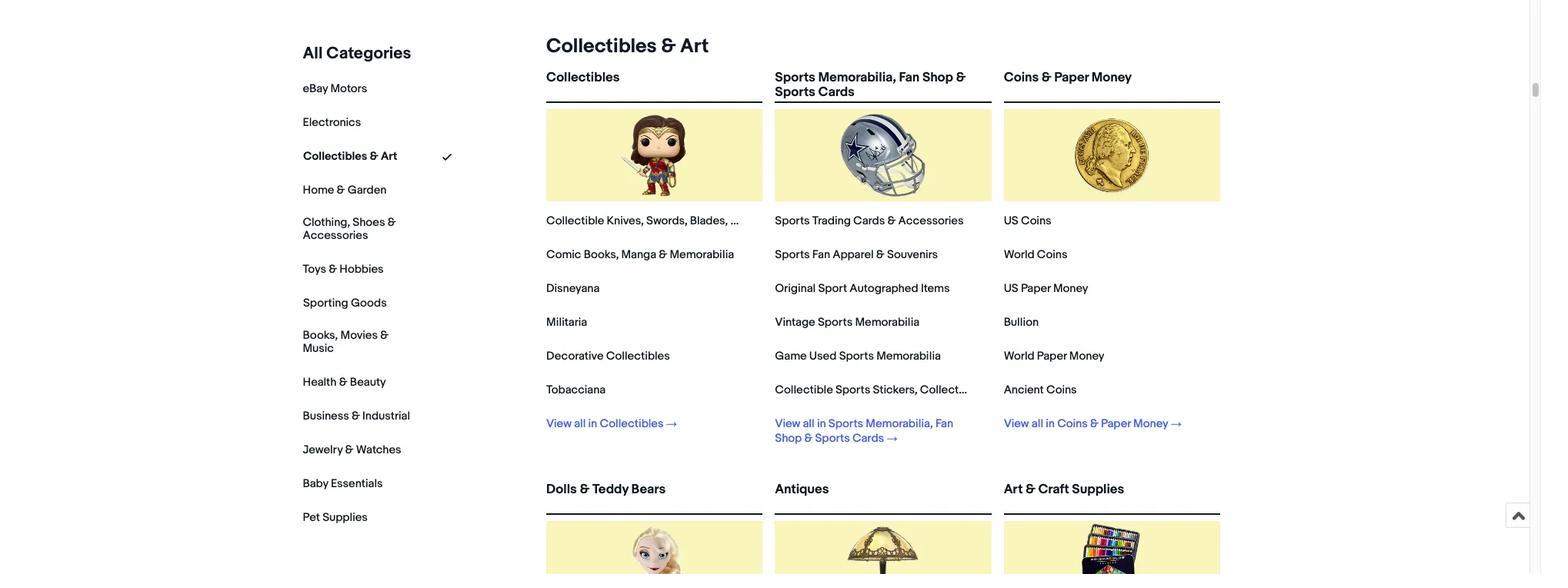 Task type: vqa. For each thing, say whether or not it's contained in the screenshot.
Location
no



Task type: locate. For each thing, give the bounding box(es) containing it.
game used sports memorabilia link
[[775, 349, 941, 364]]

sporting goods link
[[303, 296, 387, 311]]

3 all from the left
[[1032, 417, 1043, 432]]

accessories up souvenirs
[[898, 214, 964, 229]]

collectibles & art link up home & garden link
[[303, 149, 397, 164]]

3 view from the left
[[1004, 417, 1029, 432]]

books, down sporting
[[303, 328, 338, 343]]

1 all from the left
[[574, 417, 586, 432]]

2 horizontal spatial fan
[[936, 417, 954, 432]]

collectible for collectible sports stickers, collections & albums
[[775, 383, 833, 398]]

view all in collectibles
[[546, 417, 664, 432]]

all inside the view all in sports memorabilia, fan shop & sports cards
[[803, 417, 815, 432]]

2 horizontal spatial all
[[1032, 417, 1043, 432]]

baby
[[303, 477, 329, 491]]

art up "collectibles" link
[[680, 35, 709, 58]]

1 vertical spatial us
[[1004, 282, 1019, 296]]

categories
[[327, 44, 412, 64]]

electronics
[[303, 115, 361, 130]]

view down tobacciana
[[546, 417, 572, 432]]

2 horizontal spatial in
[[1046, 417, 1055, 432]]

industrial
[[363, 409, 411, 424]]

memorabilia down autographed
[[855, 316, 920, 330]]

business & industrial link
[[303, 409, 411, 424]]

1 vertical spatial world
[[1004, 349, 1035, 364]]

in down "tobacciana" 'link'
[[588, 417, 597, 432]]

view up antiques
[[775, 417, 801, 432]]

0 vertical spatial art
[[680, 35, 709, 58]]

items
[[921, 282, 950, 296]]

0 vertical spatial collectibles & art link
[[540, 35, 709, 58]]

music
[[303, 341, 334, 356]]

view all in coins & paper money
[[1004, 417, 1169, 432]]

view down albums
[[1004, 417, 1029, 432]]

albums
[[994, 383, 1034, 398]]

2 vertical spatial cards
[[853, 432, 884, 446]]

1 in from the left
[[588, 417, 597, 432]]

movies
[[341, 328, 378, 343]]

ebay motors
[[303, 82, 368, 96]]

all
[[574, 417, 586, 432], [803, 417, 815, 432], [1032, 417, 1043, 432]]

0 horizontal spatial art
[[381, 149, 397, 164]]

0 horizontal spatial in
[[588, 417, 597, 432]]

knives,
[[607, 214, 644, 229]]

accessories
[[782, 214, 847, 229], [898, 214, 964, 229], [303, 228, 369, 243]]

world paper money link
[[1004, 349, 1105, 364]]

world
[[1004, 248, 1035, 262], [1004, 349, 1035, 364]]

sports memorabilia, fan shop & sports cards link
[[775, 70, 992, 100]]

0 vertical spatial fan
[[899, 70, 920, 85]]

comic books, manga & memorabilia link
[[546, 248, 734, 262]]

shop
[[923, 70, 953, 85], [775, 432, 802, 446]]

memorabilia,
[[818, 70, 896, 85], [866, 417, 933, 432]]

collectible knives, swords, blades, armors & accessories link
[[546, 214, 847, 229]]

books, movies & music
[[303, 328, 389, 356]]

world down bullion link
[[1004, 349, 1035, 364]]

collectibles & art link
[[540, 35, 709, 58], [303, 149, 397, 164]]

1 horizontal spatial fan
[[899, 70, 920, 85]]

collectibles & art
[[546, 35, 709, 58], [303, 149, 397, 164]]

all down ancient coins link
[[1032, 417, 1043, 432]]

world down us coins link
[[1004, 248, 1035, 262]]

beauty
[[350, 375, 386, 390]]

3 in from the left
[[1046, 417, 1055, 432]]

garden
[[348, 183, 387, 198]]

books, right comic
[[584, 248, 619, 262]]

ebay motors link
[[303, 82, 368, 96]]

in for sports
[[817, 417, 826, 432]]

sports memorabilia, fan shop & sports cards image
[[837, 109, 930, 202]]

supplies right craft
[[1072, 483, 1124, 498]]

us up the world coins
[[1004, 214, 1019, 229]]

1 vertical spatial collectibles & art link
[[303, 149, 397, 164]]

supplies right pet
[[323, 511, 368, 525]]

2 us from the top
[[1004, 282, 1019, 296]]

militaria
[[546, 316, 587, 330]]

0 vertical spatial world
[[1004, 248, 1035, 262]]

1 horizontal spatial all
[[803, 417, 815, 432]]

0 vertical spatial supplies
[[1072, 483, 1124, 498]]

health
[[303, 375, 337, 390]]

1 vertical spatial collectible
[[775, 383, 833, 398]]

2 all from the left
[[803, 417, 815, 432]]

dolls
[[546, 483, 577, 498]]

jewelry
[[303, 443, 343, 458]]

0 vertical spatial us
[[1004, 214, 1019, 229]]

1 vertical spatial cards
[[854, 214, 885, 229]]

& inside the view all in sports memorabilia, fan shop & sports cards
[[804, 432, 813, 446]]

home
[[303, 183, 335, 198]]

1 vertical spatial books,
[[303, 328, 338, 343]]

view inside the view all in sports memorabilia, fan shop & sports cards
[[775, 417, 801, 432]]

art & craft supplies link
[[1004, 483, 1220, 511]]

disneyana
[[546, 282, 600, 296]]

1 view from the left
[[546, 417, 572, 432]]

paper
[[1054, 70, 1089, 85], [1021, 282, 1051, 296], [1037, 349, 1067, 364], [1101, 417, 1131, 432]]

1 horizontal spatial shop
[[923, 70, 953, 85]]

accessories up toys & hobbies on the left top of the page
[[303, 228, 369, 243]]

toys
[[303, 262, 327, 277]]

sports memorabilia, fan shop & sports cards
[[775, 70, 966, 100]]

0 vertical spatial shop
[[923, 70, 953, 85]]

bullion link
[[1004, 316, 1039, 330]]

2 vertical spatial art
[[1004, 483, 1023, 498]]

business & industrial
[[303, 409, 411, 424]]

0 horizontal spatial fan
[[812, 248, 830, 262]]

1 horizontal spatial art
[[680, 35, 709, 58]]

collectibles & art link up "collectibles" link
[[540, 35, 709, 58]]

2 world from the top
[[1004, 349, 1035, 364]]

collectibles & art up home & garden link
[[303, 149, 397, 164]]

world coins
[[1004, 248, 1068, 262]]

decorative collectibles
[[546, 349, 670, 364]]

0 horizontal spatial collectible
[[546, 214, 604, 229]]

&
[[661, 35, 676, 58], [956, 70, 966, 85], [1042, 70, 1052, 85], [370, 149, 378, 164], [337, 183, 345, 198], [771, 214, 780, 229], [888, 214, 896, 229], [388, 215, 396, 230], [659, 248, 667, 262], [876, 248, 885, 262], [329, 262, 338, 277], [381, 328, 389, 343], [340, 375, 348, 390], [983, 383, 991, 398], [352, 409, 360, 424], [1090, 417, 1099, 432], [804, 432, 813, 446], [346, 443, 354, 458], [580, 483, 590, 498], [1026, 483, 1036, 498]]

0 vertical spatial collectible
[[546, 214, 604, 229]]

0 vertical spatial memorabilia,
[[818, 70, 896, 85]]

fan
[[899, 70, 920, 85], [812, 248, 830, 262], [936, 417, 954, 432]]

in inside the view all in sports memorabilia, fan shop & sports cards
[[817, 417, 826, 432]]

cards
[[818, 85, 855, 100], [854, 214, 885, 229], [853, 432, 884, 446]]

0 horizontal spatial collectibles & art
[[303, 149, 397, 164]]

fan inside the view all in sports memorabilia, fan shop & sports cards
[[936, 417, 954, 432]]

art & craft supplies
[[1004, 483, 1124, 498]]

1 us from the top
[[1004, 214, 1019, 229]]

2 horizontal spatial view
[[1004, 417, 1029, 432]]

0 horizontal spatial all
[[574, 417, 586, 432]]

books,
[[584, 248, 619, 262], [303, 328, 338, 343]]

collectible sports stickers, collections & albums link
[[775, 383, 1034, 398]]

memorabilia down collectible knives, swords, blades, armors & accessories
[[670, 248, 734, 262]]

us for us coins
[[1004, 214, 1019, 229]]

view all in collectibles link
[[546, 417, 677, 432]]

1 vertical spatial memorabilia,
[[866, 417, 933, 432]]

collectible knives, swords, blades, armors & accessories
[[546, 214, 847, 229]]

2 in from the left
[[817, 417, 826, 432]]

all up antiques
[[803, 417, 815, 432]]

collectibles
[[546, 35, 657, 58], [546, 70, 620, 85], [303, 149, 367, 164], [606, 349, 670, 364], [600, 417, 664, 432]]

all down tobacciana
[[574, 417, 586, 432]]

0 vertical spatial collectibles & art
[[546, 35, 709, 58]]

cards inside sports memorabilia, fan shop & sports cards
[[818, 85, 855, 100]]

art left craft
[[1004, 483, 1023, 498]]

cards inside the view all in sports memorabilia, fan shop & sports cards
[[853, 432, 884, 446]]

1 horizontal spatial accessories
[[782, 214, 847, 229]]

1 horizontal spatial collectibles & art
[[546, 35, 709, 58]]

accessories up apparel
[[782, 214, 847, 229]]

0 horizontal spatial view
[[546, 417, 572, 432]]

us up bullion
[[1004, 282, 1019, 296]]

world paper money
[[1004, 349, 1105, 364]]

0 horizontal spatial books,
[[303, 328, 338, 343]]

in down ancient coins at the bottom of page
[[1046, 417, 1055, 432]]

tobacciana link
[[546, 383, 606, 398]]

fan inside sports memorabilia, fan shop & sports cards
[[899, 70, 920, 85]]

collectibles & art up "collectibles" link
[[546, 35, 709, 58]]

coins for us
[[1021, 214, 1052, 229]]

1 vertical spatial supplies
[[323, 511, 368, 525]]

1 horizontal spatial in
[[817, 417, 826, 432]]

1 horizontal spatial supplies
[[1072, 483, 1124, 498]]

comic
[[546, 248, 581, 262]]

0 horizontal spatial shop
[[775, 432, 802, 446]]

1 horizontal spatial collectible
[[775, 383, 833, 398]]

view for coins
[[1004, 417, 1029, 432]]

0 vertical spatial cards
[[818, 85, 855, 100]]

2 vertical spatial fan
[[936, 417, 954, 432]]

in down used
[[817, 417, 826, 432]]

art
[[680, 35, 709, 58], [381, 149, 397, 164], [1004, 483, 1023, 498]]

swords,
[[646, 214, 688, 229]]

0 horizontal spatial accessories
[[303, 228, 369, 243]]

1 vertical spatial memorabilia
[[855, 316, 920, 330]]

accessories inside clothing, shoes & accessories
[[303, 228, 369, 243]]

collectible up comic
[[546, 214, 604, 229]]

jewelry & watches
[[303, 443, 402, 458]]

armors
[[731, 214, 769, 229]]

1 vertical spatial collectibles & art
[[303, 149, 397, 164]]

coins
[[1004, 70, 1039, 85], [1021, 214, 1052, 229], [1037, 248, 1068, 262], [1047, 383, 1077, 398], [1057, 417, 1088, 432]]

collectible down game
[[775, 383, 833, 398]]

1 vertical spatial shop
[[775, 432, 802, 446]]

1 vertical spatial fan
[[812, 248, 830, 262]]

baby essentials link
[[303, 477, 383, 491]]

1 horizontal spatial view
[[775, 417, 801, 432]]

supplies
[[1072, 483, 1124, 498], [323, 511, 368, 525]]

sport
[[818, 282, 847, 296]]

us
[[1004, 214, 1019, 229], [1004, 282, 1019, 296]]

vintage
[[775, 316, 815, 330]]

1 horizontal spatial books,
[[584, 248, 619, 262]]

memorabilia
[[670, 248, 734, 262], [855, 316, 920, 330], [877, 349, 941, 364]]

shoes
[[353, 215, 385, 230]]

0 horizontal spatial supplies
[[323, 511, 368, 525]]

essentials
[[331, 477, 383, 491]]

2 view from the left
[[775, 417, 801, 432]]

0 vertical spatial memorabilia
[[670, 248, 734, 262]]

art up garden
[[381, 149, 397, 164]]

memorabilia up collectible sports stickers, collections & albums 'link'
[[877, 349, 941, 364]]

& inside books, movies & music
[[381, 328, 389, 343]]

1 world from the top
[[1004, 248, 1035, 262]]



Task type: describe. For each thing, give the bounding box(es) containing it.
books, movies & music link
[[303, 328, 411, 356]]

ancient coins
[[1004, 383, 1077, 398]]

sporting
[[303, 296, 348, 311]]

coins & paper money image
[[1066, 109, 1158, 202]]

collectible for collectible knives, swords, blades, armors & accessories
[[546, 214, 604, 229]]

dolls & teddy bears link
[[546, 483, 763, 511]]

disneyana link
[[546, 282, 600, 296]]

shop inside sports memorabilia, fan shop & sports cards
[[923, 70, 953, 85]]

coins & paper money link
[[1004, 70, 1220, 99]]

coins & paper money
[[1004, 70, 1132, 85]]

manga
[[621, 248, 656, 262]]

all for coins
[[1032, 417, 1043, 432]]

memorabilia, inside the view all in sports memorabilia, fan shop & sports cards
[[866, 417, 933, 432]]

collectibles image
[[608, 109, 701, 202]]

health & beauty
[[303, 375, 386, 390]]

clothing, shoes & accessories
[[303, 215, 396, 243]]

watches
[[356, 443, 402, 458]]

game
[[775, 349, 807, 364]]

collectible sports stickers, collections & albums
[[775, 383, 1034, 398]]

1 horizontal spatial collectibles & art link
[[540, 35, 709, 58]]

goods
[[351, 296, 387, 311]]

us paper money link
[[1004, 282, 1089, 296]]

sporting goods
[[303, 296, 387, 311]]

original sport autographed items
[[775, 282, 950, 296]]

apparel
[[833, 248, 874, 262]]

blades,
[[690, 214, 728, 229]]

all
[[303, 44, 323, 64]]

ancient
[[1004, 383, 1044, 398]]

& inside sports memorabilia, fan shop & sports cards
[[956, 70, 966, 85]]

clothing, shoes & accessories link
[[303, 215, 411, 243]]

dolls & teddy bears
[[546, 483, 666, 498]]

world coins link
[[1004, 248, 1068, 262]]

view all in sports memorabilia, fan shop & sports cards
[[775, 417, 954, 446]]

bears
[[631, 483, 666, 498]]

tobacciana
[[546, 383, 606, 398]]

collections
[[920, 383, 981, 398]]

world for world paper money
[[1004, 349, 1035, 364]]

original sport autographed items link
[[775, 282, 950, 296]]

memorabilia, inside sports memorabilia, fan shop & sports cards
[[818, 70, 896, 85]]

in for coins
[[1046, 417, 1055, 432]]

view all in coins & paper money link
[[1004, 417, 1182, 432]]

health & beauty link
[[303, 375, 386, 390]]

bullion
[[1004, 316, 1039, 330]]

toys & hobbies link
[[303, 262, 384, 277]]

art & craft supplies image
[[1066, 522, 1158, 575]]

souvenirs
[[887, 248, 938, 262]]

used
[[809, 349, 837, 364]]

us coins link
[[1004, 214, 1052, 229]]

& inside clothing, shoes & accessories
[[388, 215, 396, 230]]

baby essentials
[[303, 477, 383, 491]]

home & garden
[[303, 183, 387, 198]]

pet supplies
[[303, 511, 368, 525]]

all categories
[[303, 44, 412, 64]]

hobbies
[[340, 262, 384, 277]]

0 vertical spatial books,
[[584, 248, 619, 262]]

0 horizontal spatial collectibles & art link
[[303, 149, 397, 164]]

coins for world
[[1037, 248, 1068, 262]]

militaria link
[[546, 316, 587, 330]]

2 horizontal spatial accessories
[[898, 214, 964, 229]]

shop inside the view all in sports memorabilia, fan shop & sports cards
[[775, 432, 802, 446]]

decorative collectibles link
[[546, 349, 670, 364]]

sports trading cards & accessories link
[[775, 214, 964, 229]]

business
[[303, 409, 350, 424]]

all for sports
[[803, 417, 815, 432]]

pet
[[303, 511, 320, 525]]

antiques
[[775, 483, 829, 498]]

dolls & teddy bears image
[[608, 522, 701, 575]]

sports trading cards & accessories
[[775, 214, 964, 229]]

electronics link
[[303, 115, 361, 130]]

antiques image
[[837, 522, 930, 575]]

original
[[775, 282, 816, 296]]

1 vertical spatial art
[[381, 149, 397, 164]]

decorative
[[546, 349, 604, 364]]

us for us paper money
[[1004, 282, 1019, 296]]

game used sports memorabilia
[[775, 349, 941, 364]]

trading
[[812, 214, 851, 229]]

toys & hobbies
[[303, 262, 384, 277]]

2 horizontal spatial art
[[1004, 483, 1023, 498]]

autographed
[[850, 282, 919, 296]]

collectibles link
[[546, 70, 763, 99]]

world for world coins
[[1004, 248, 1035, 262]]

2 vertical spatial memorabilia
[[877, 349, 941, 364]]

craft
[[1038, 483, 1069, 498]]

vintage sports memorabilia link
[[775, 316, 920, 330]]

view all in sports memorabilia, fan shop & sports cards link
[[775, 417, 970, 446]]

motors
[[331, 82, 368, 96]]

us coins
[[1004, 214, 1052, 229]]

view for sports
[[775, 417, 801, 432]]

coins for ancient
[[1047, 383, 1077, 398]]

comic books, manga & memorabilia
[[546, 248, 734, 262]]

pet supplies link
[[303, 511, 368, 525]]

books, inside books, movies & music
[[303, 328, 338, 343]]

jewelry & watches link
[[303, 443, 402, 458]]

us paper money
[[1004, 282, 1089, 296]]



